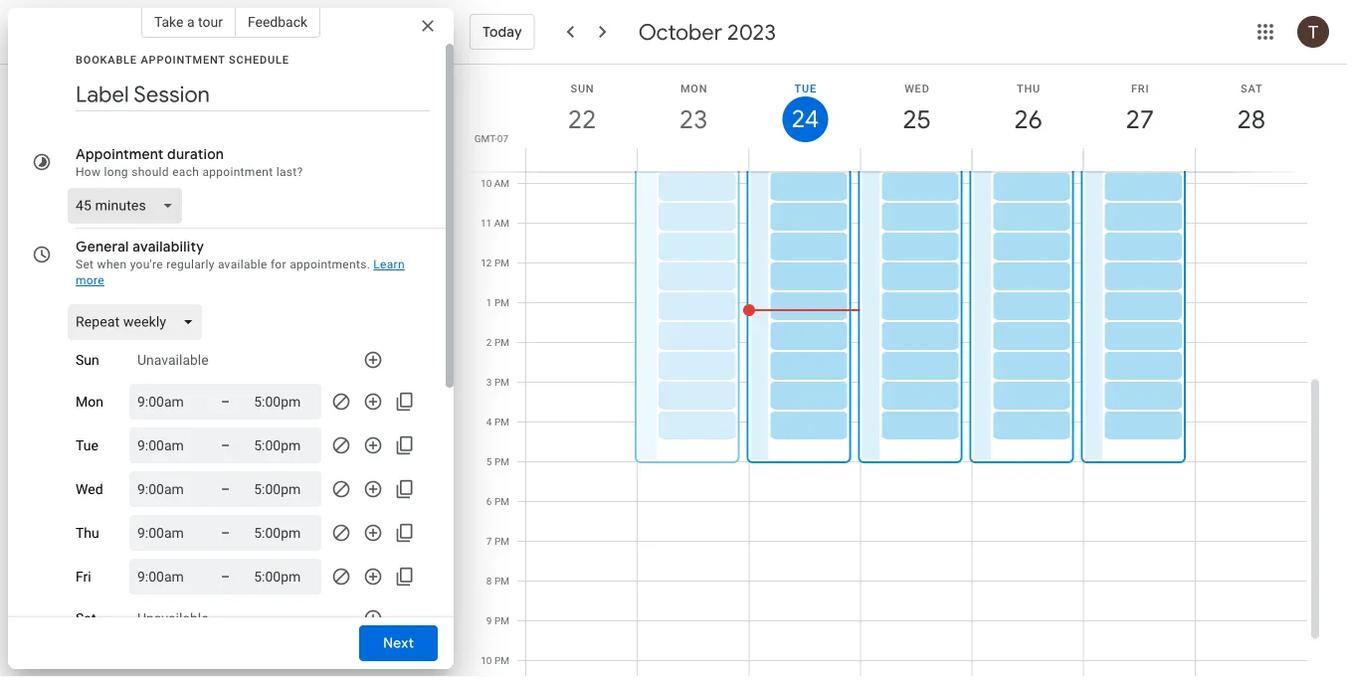 Task type: locate. For each thing, give the bounding box(es) containing it.
sun down more
[[76, 352, 99, 368]]

mon 23
[[678, 82, 708, 136]]

2 10 from the top
[[481, 655, 492, 667]]

1 vertical spatial unavailable
[[137, 611, 209, 627]]

pm right 12
[[495, 257, 510, 269]]

1 pm from the top
[[495, 257, 510, 269]]

am right 11
[[494, 217, 510, 229]]

3
[[487, 377, 492, 389]]

pm for 4 pm
[[495, 417, 510, 428]]

fri left start time on fridays text box
[[76, 569, 91, 585]]

7 pm from the top
[[495, 496, 510, 508]]

7 pm
[[487, 536, 510, 548]]

5 – from the top
[[221, 569, 230, 585]]

2 – from the top
[[221, 437, 230, 454]]

1 pm
[[487, 297, 510, 309]]

8 pm from the top
[[495, 536, 510, 548]]

1 unavailable from the top
[[137, 352, 209, 368]]

1 vertical spatial sat
[[76, 611, 96, 627]]

unavailable for sat
[[137, 611, 209, 627]]

friday, october 27 element
[[1117, 97, 1163, 142]]

pm right 7
[[495, 536, 510, 548]]

tue up 24
[[795, 82, 817, 95]]

sun inside sun 22
[[571, 82, 595, 95]]

1 horizontal spatial sun
[[571, 82, 595, 95]]

0 vertical spatial unavailable
[[137, 352, 209, 368]]

am up 11 am
[[494, 178, 510, 190]]

4 pm from the top
[[495, 377, 510, 389]]

sun up sunday, october 22 "element"
[[571, 82, 595, 95]]

2 pm from the top
[[495, 297, 510, 309]]

tue inside the tue 24
[[795, 82, 817, 95]]

10 pm
[[481, 655, 510, 667]]

pm right 8
[[495, 576, 510, 588]]

11 pm from the top
[[495, 655, 510, 667]]

– left end time on thursdays text box
[[221, 525, 230, 541]]

1 vertical spatial fri
[[76, 569, 91, 585]]

22
[[567, 103, 595, 136]]

4 – from the top
[[221, 525, 230, 541]]

wed left start time on wednesdays text field
[[76, 481, 103, 498]]

0 horizontal spatial sun
[[76, 352, 99, 368]]

sun for sun 22
[[571, 82, 595, 95]]

pm for 9 pm
[[495, 616, 510, 627]]

today
[[483, 23, 522, 41]]

gmt-07
[[475, 132, 509, 144]]

pm right the "3"
[[495, 377, 510, 389]]

0 horizontal spatial mon
[[76, 394, 103, 410]]

unavailable
[[137, 352, 209, 368], [137, 611, 209, 627]]

duration
[[167, 145, 224, 163]]

sunday, october 22 element
[[559, 97, 605, 142]]

5 pm from the top
[[495, 417, 510, 428]]

appointment
[[141, 53, 225, 66]]

wed inside wed 25
[[905, 82, 930, 95]]

fri 27
[[1125, 82, 1153, 136]]

28
[[1236, 103, 1265, 136]]

0 horizontal spatial sat
[[76, 611, 96, 627]]

0 vertical spatial thu
[[1017, 82, 1041, 95]]

pm right 5
[[495, 456, 510, 468]]

appointment duration how long should each appointment last?
[[76, 145, 303, 179]]

sun
[[571, 82, 595, 95], [76, 352, 99, 368]]

6 pm
[[487, 496, 510, 508]]

End time on Tuesdays text field
[[254, 434, 314, 458]]

pm for 6 pm
[[495, 496, 510, 508]]

Start time on Tuesdays text field
[[137, 434, 197, 458]]

End time on Mondays text field
[[254, 390, 314, 414]]

monday, october 23 element
[[671, 97, 717, 142]]

0 vertical spatial 10
[[481, 178, 492, 190]]

1 10 from the top
[[481, 178, 492, 190]]

fri inside fri 27
[[1132, 82, 1150, 95]]

0 vertical spatial sun
[[571, 82, 595, 95]]

3 – from the top
[[221, 481, 230, 498]]

0 horizontal spatial thu
[[76, 525, 99, 542]]

0 horizontal spatial wed
[[76, 481, 103, 498]]

fri up friday, october 27 element
[[1132, 82, 1150, 95]]

saturday, october 28 element
[[1229, 97, 1275, 142]]

general availability
[[76, 238, 204, 256]]

next
[[383, 635, 414, 653]]

mon inside mon 23
[[681, 82, 708, 95]]

6
[[487, 496, 492, 508]]

pm right 1
[[495, 297, 510, 309]]

set
[[76, 258, 94, 272]]

Start time on Mondays text field
[[137, 390, 197, 414]]

1 vertical spatial 10
[[481, 655, 492, 667]]

9
[[487, 616, 492, 627]]

take
[[154, 13, 184, 30]]

0 vertical spatial tue
[[795, 82, 817, 95]]

sat inside "sat 28"
[[1241, 82, 1263, 95]]

10
[[481, 178, 492, 190], [481, 655, 492, 667]]

a
[[187, 13, 195, 30]]

thu up thursday, october 26 element
[[1017, 82, 1041, 95]]

tue left "start time on tuesdays" text box
[[76, 438, 98, 454]]

today button
[[470, 8, 535, 56]]

fri
[[1132, 82, 1150, 95], [76, 569, 91, 585]]

1 vertical spatial tue
[[76, 438, 98, 454]]

1 horizontal spatial sat
[[1241, 82, 1263, 95]]

1 horizontal spatial mon
[[681, 82, 708, 95]]

am for 10 am
[[494, 178, 510, 190]]

1 vertical spatial thu
[[76, 525, 99, 542]]

10 pm from the top
[[495, 616, 510, 627]]

wed up 'wednesday, october 25' element
[[905, 82, 930, 95]]

pm
[[495, 257, 510, 269], [495, 297, 510, 309], [495, 337, 510, 349], [495, 377, 510, 389], [495, 417, 510, 428], [495, 456, 510, 468], [495, 496, 510, 508], [495, 536, 510, 548], [495, 576, 510, 588], [495, 616, 510, 627], [495, 655, 510, 667]]

you're
[[130, 258, 163, 272]]

–
[[221, 394, 230, 410], [221, 437, 230, 454], [221, 481, 230, 498], [221, 525, 230, 541], [221, 569, 230, 585]]

mon left start time on mondays text box
[[76, 394, 103, 410]]

pm right the 6
[[495, 496, 510, 508]]

should
[[132, 165, 169, 179]]

1 – from the top
[[221, 394, 230, 410]]

am
[[494, 178, 510, 190], [494, 217, 510, 229]]

pm for 5 pm
[[495, 456, 510, 468]]

appointment
[[202, 165, 273, 179]]

mon for mon 23
[[681, 82, 708, 95]]

pm for 3 pm
[[495, 377, 510, 389]]

am for 11 am
[[494, 217, 510, 229]]

0 vertical spatial sat
[[1241, 82, 1263, 95]]

None field
[[68, 188, 190, 224], [68, 305, 210, 340], [68, 188, 190, 224], [68, 305, 210, 340]]

bookable appointment schedule
[[76, 53, 289, 66]]

pm right 9
[[495, 616, 510, 627]]

0 horizontal spatial fri
[[76, 569, 91, 585]]

thu for thu
[[76, 525, 99, 542]]

– right start time on fridays text box
[[221, 569, 230, 585]]

pm right 4
[[495, 417, 510, 428]]

mon for mon
[[76, 394, 103, 410]]

unavailable up start time on mondays text box
[[137, 352, 209, 368]]

1 vertical spatial am
[[494, 217, 510, 229]]

3 pm from the top
[[495, 337, 510, 349]]

End time on Thursdays text field
[[254, 522, 314, 545]]

mon up monday, october 23 element
[[681, 82, 708, 95]]

1 vertical spatial mon
[[76, 394, 103, 410]]

thu left start time on thursdays text field
[[76, 525, 99, 542]]

– right start time on wednesdays text field
[[221, 481, 230, 498]]

0 vertical spatial mon
[[681, 82, 708, 95]]

11 am
[[481, 217, 510, 229]]

5
[[487, 456, 492, 468]]

0 vertical spatial fri
[[1132, 82, 1150, 95]]

– left end time on tuesdays text field
[[221, 437, 230, 454]]

wed for wed 25
[[905, 82, 930, 95]]

0 horizontal spatial tue
[[76, 438, 98, 454]]

thu 26
[[1013, 82, 1042, 136]]

thu inside thu 26
[[1017, 82, 1041, 95]]

pm for 1 pm
[[495, 297, 510, 309]]

4
[[487, 417, 492, 428]]

6 pm from the top
[[495, 456, 510, 468]]

pm for 8 pm
[[495, 576, 510, 588]]

1 horizontal spatial thu
[[1017, 82, 1041, 95]]

1 am from the top
[[494, 178, 510, 190]]

long
[[104, 165, 128, 179]]

1 vertical spatial sun
[[76, 352, 99, 368]]

set when you're regularly available for appointments.
[[76, 258, 370, 272]]

mon
[[681, 82, 708, 95], [76, 394, 103, 410]]

pm right 2
[[495, 337, 510, 349]]

sat
[[1241, 82, 1263, 95], [76, 611, 96, 627]]

2 unavailable from the top
[[137, 611, 209, 627]]

7
[[487, 536, 492, 548]]

thu
[[1017, 82, 1041, 95], [76, 525, 99, 542]]

1 horizontal spatial tue
[[795, 82, 817, 95]]

pm down 9 pm
[[495, 655, 510, 667]]

10 down 9
[[481, 655, 492, 667]]

1 horizontal spatial wed
[[905, 82, 930, 95]]

10 up 11
[[481, 178, 492, 190]]

1 vertical spatial wed
[[76, 481, 103, 498]]

10 for 10 am
[[481, 178, 492, 190]]

unavailable down start time on fridays text box
[[137, 611, 209, 627]]

1
[[487, 297, 492, 309]]

– left end time on mondays text field
[[221, 394, 230, 410]]

availability
[[133, 238, 204, 256]]

grid
[[462, 65, 1324, 678]]

0 vertical spatial wed
[[905, 82, 930, 95]]

27 column header
[[1084, 65, 1196, 172]]

25 column header
[[860, 65, 973, 172]]

tue
[[795, 82, 817, 95], [76, 438, 98, 454]]

23 column header
[[637, 65, 750, 172]]

8 pm
[[487, 576, 510, 588]]

wed
[[905, 82, 930, 95], [76, 481, 103, 498]]

9 pm from the top
[[495, 576, 510, 588]]

End time on Fridays text field
[[254, 565, 314, 589]]

2 am from the top
[[494, 217, 510, 229]]

0 vertical spatial am
[[494, 178, 510, 190]]

1 horizontal spatial fri
[[1132, 82, 1150, 95]]

how
[[76, 165, 101, 179]]



Task type: describe. For each thing, give the bounding box(es) containing it.
Start time on Wednesdays text field
[[137, 478, 197, 502]]

wednesday, october 25 element
[[894, 97, 940, 142]]

next button
[[359, 620, 438, 668]]

4 pm
[[487, 417, 510, 428]]

sat for sat
[[76, 611, 96, 627]]

12
[[481, 257, 492, 269]]

– for wed
[[221, 481, 230, 498]]

learn more
[[76, 258, 405, 288]]

2023
[[728, 18, 776, 46]]

fri for fri
[[76, 569, 91, 585]]

general
[[76, 238, 129, 256]]

– for tue
[[221, 437, 230, 454]]

appointment
[[76, 145, 164, 163]]

pm for 12 pm
[[495, 257, 510, 269]]

pm for 10 pm
[[495, 655, 510, 667]]

12 pm
[[481, 257, 510, 269]]

27
[[1125, 103, 1153, 136]]

Start time on Fridays text field
[[137, 565, 197, 589]]

learn more link
[[76, 258, 405, 288]]

24
[[791, 104, 818, 135]]

for
[[271, 258, 286, 272]]

tuesday, october 24, today element
[[783, 97, 828, 142]]

10 am
[[481, 178, 510, 190]]

october
[[639, 18, 723, 46]]

– for thu
[[221, 525, 230, 541]]

october 2023
[[639, 18, 776, 46]]

thu for thu 26
[[1017, 82, 1041, 95]]

gmt-
[[475, 132, 497, 144]]

wed 25
[[902, 82, 930, 136]]

tour
[[198, 13, 223, 30]]

Start time on Thursdays text field
[[137, 522, 197, 545]]

sun 22
[[567, 82, 595, 136]]

5 pm
[[487, 456, 510, 468]]

10 for 10 pm
[[481, 655, 492, 667]]

pm for 7 pm
[[495, 536, 510, 548]]

tue for tue
[[76, 438, 98, 454]]

26 column header
[[972, 65, 1085, 172]]

learn
[[374, 258, 405, 272]]

take a tour
[[154, 13, 223, 30]]

3 pm
[[487, 377, 510, 389]]

26
[[1013, 103, 1042, 136]]

bookable
[[76, 53, 137, 66]]

thursday, october 26 element
[[1006, 97, 1052, 142]]

11
[[481, 217, 492, 229]]

24 column header
[[749, 65, 861, 172]]

Add title text field
[[76, 80, 430, 109]]

grid containing 22
[[462, 65, 1324, 678]]

sun for sun
[[76, 352, 99, 368]]

feedback
[[248, 13, 308, 30]]

8
[[487, 576, 492, 588]]

pm for 2 pm
[[495, 337, 510, 349]]

appointments.
[[290, 258, 370, 272]]

– for fri
[[221, 569, 230, 585]]

wed for wed
[[76, 481, 103, 498]]

28 column header
[[1195, 65, 1308, 172]]

when
[[97, 258, 127, 272]]

22 column header
[[525, 65, 638, 172]]

2
[[487, 337, 492, 349]]

schedule
[[229, 53, 289, 66]]

more
[[76, 274, 104, 288]]

last?
[[276, 165, 303, 179]]

9 pm
[[487, 616, 510, 627]]

25
[[902, 103, 930, 136]]

available
[[218, 258, 267, 272]]

regularly
[[166, 258, 215, 272]]

take a tour button
[[141, 6, 236, 38]]

07
[[497, 132, 509, 144]]

sat for sat 28
[[1241, 82, 1263, 95]]

feedback button
[[236, 6, 321, 38]]

End time on Wednesdays text field
[[254, 478, 314, 502]]

2 pm
[[487, 337, 510, 349]]

23
[[678, 103, 707, 136]]

each
[[172, 165, 199, 179]]

sat 28
[[1236, 82, 1265, 136]]

unavailable for sun
[[137, 352, 209, 368]]

tue for tue 24
[[795, 82, 817, 95]]

tue 24
[[791, 82, 818, 135]]

– for mon
[[221, 394, 230, 410]]

fri for fri 27
[[1132, 82, 1150, 95]]



Task type: vqa. For each thing, say whether or not it's contained in the screenshot.
left Thu
yes



